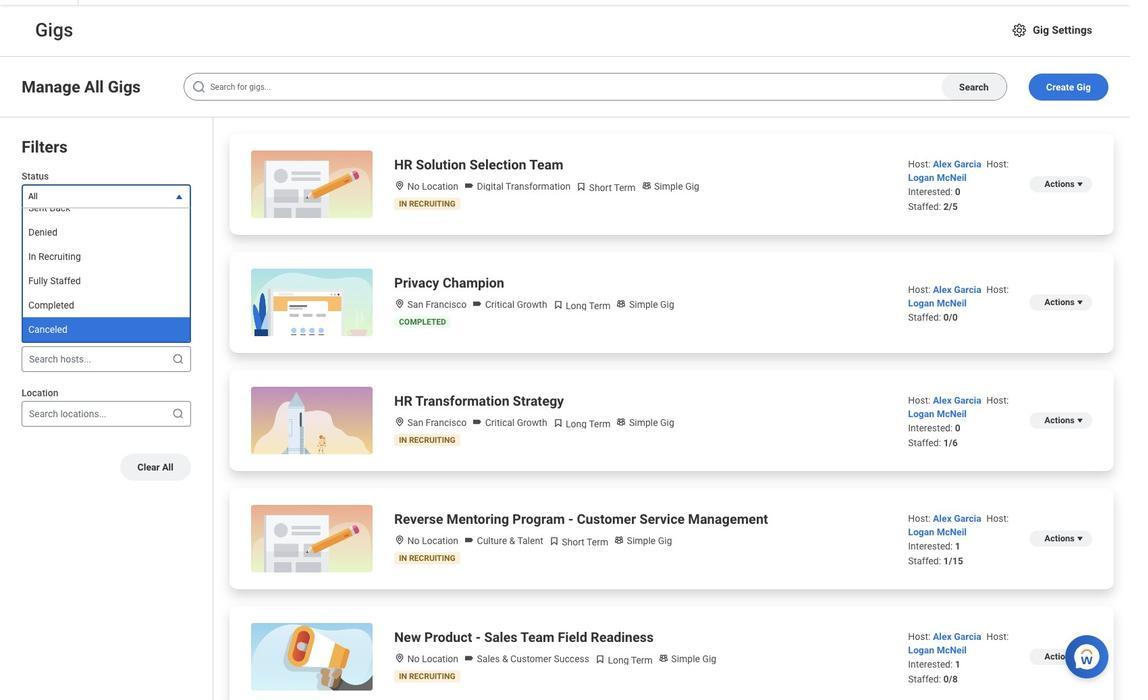 Task type: vqa. For each thing, say whether or not it's contained in the screenshot.


Task type: locate. For each thing, give the bounding box(es) containing it.
garcia up 1/6
[[954, 395, 982, 406]]

1 location image from the top
[[394, 298, 405, 309]]

long
[[566, 301, 587, 311], [566, 419, 587, 429], [608, 655, 629, 666]]

completed down the fully staffed
[[28, 300, 74, 311]]

tag image for mentoring
[[464, 535, 475, 546]]

location for hr
[[422, 181, 459, 192]]

garcia for hr solution selection team
[[954, 159, 982, 169]]

alex up 1/15
[[933, 513, 952, 524]]

short for team
[[589, 182, 612, 193]]

2 interested: from the top
[[908, 423, 953, 434]]

1 horizontal spatial -
[[568, 511, 574, 527]]

clear all button
[[120, 454, 191, 481]]

2 critical growth from the top
[[483, 417, 547, 428]]

all
[[84, 77, 104, 96], [28, 192, 38, 201], [162, 462, 174, 473]]

1 san francisco from the top
[[405, 299, 467, 310]]

staffed: left 2/5
[[908, 201, 941, 212]]

1 interested: from the top
[[908, 186, 953, 197]]

list box
[[22, 196, 191, 343]]

1 hr from the top
[[394, 157, 413, 173]]

alex for hr transformation strategy
[[933, 395, 952, 406]]

mcneil for hr transformation strategy
[[937, 409, 967, 419]]

logan inside the host: alex garcia host: logan mcneil interested: 1 staffed: 0/8
[[908, 645, 935, 656]]

2 mcneil from the top
[[937, 298, 967, 309]]

reverse mentoring program - customer service management
[[394, 511, 768, 527]]

no for new
[[408, 654, 420, 664]]

0 vertical spatial 1
[[955, 541, 961, 552]]

garcia
[[954, 159, 982, 169], [954, 284, 982, 295], [954, 395, 982, 406], [954, 513, 982, 524], [954, 631, 982, 642]]

denied option
[[23, 220, 190, 245]]

2 0 from the top
[[955, 423, 961, 434]]

0 vertical spatial location image
[[394, 180, 405, 191]]

staffed: left 0/0
[[908, 312, 941, 323]]

5 alex garcia button from the top
[[933, 631, 984, 642]]

search categories...
[[29, 245, 112, 255]]

fully staffed option
[[23, 269, 190, 293]]

0 up 2/5
[[955, 186, 961, 197]]

logan for reverse mentoring program - customer service management
[[908, 527, 935, 538]]

4 garcia from the top
[[954, 513, 982, 524]]

search image for search locations...
[[172, 407, 185, 421]]

mcneil up 2/5
[[937, 172, 967, 183]]

1 vertical spatial location image
[[394, 535, 405, 546]]

3 location image from the top
[[394, 653, 405, 664]]

logan inside host: alex garcia host: logan mcneil interested: 1 staffed: 1/15
[[908, 527, 935, 538]]

3 staffed: from the top
[[908, 438, 941, 448]]

0 up 1/6
[[955, 423, 961, 434]]

term for hr transformation strategy
[[589, 419, 611, 429]]

media mylearning image for reverse mentoring program - customer service management
[[549, 536, 560, 547]]

2 vertical spatial long term
[[606, 655, 653, 666]]

3 interested: from the top
[[908, 541, 953, 552]]

no location down reverse
[[405, 536, 459, 546]]

alex garcia button for sales
[[933, 631, 984, 642]]

location down the solution
[[422, 181, 459, 192]]

host:
[[908, 159, 931, 169], [987, 159, 1009, 169], [908, 284, 931, 295], [987, 284, 1009, 295], [908, 395, 931, 406], [987, 395, 1009, 406], [908, 513, 931, 524], [987, 513, 1009, 524], [908, 631, 931, 642], [987, 631, 1009, 642]]

management
[[688, 511, 768, 527]]

term for reverse mentoring program - customer service management
[[587, 537, 609, 548]]

2 logan mcneil button from the top
[[908, 298, 967, 309]]

mcneil up 0/8
[[937, 645, 967, 656]]

1 growth from the top
[[517, 299, 547, 310]]

1 vertical spatial transformation
[[415, 393, 510, 409]]

san francisco down "privacy champion"
[[405, 299, 467, 310]]

in recruiting option
[[23, 245, 190, 269]]

alex for reverse mentoring program - customer service management
[[933, 513, 952, 524]]

2 location image from the top
[[394, 535, 405, 546]]

create gig button
[[1029, 73, 1109, 100]]

logan mcneil button up 1/15
[[908, 527, 967, 538]]

types...
[[60, 299, 91, 310]]

1 vertical spatial no
[[408, 536, 420, 546]]

2 hr from the top
[[394, 393, 413, 409]]

in
[[399, 199, 407, 209], [28, 251, 36, 262], [399, 436, 407, 445], [399, 554, 407, 563], [399, 672, 407, 681]]

reverse mentoring program - customer service management link
[[394, 510, 768, 529]]

mcneil up 1/6
[[937, 409, 967, 419]]

completed
[[28, 300, 74, 311], [399, 317, 446, 327]]

simple gig for reverse mentoring program - customer service management
[[625, 536, 672, 546]]

1 vertical spatial -
[[476, 629, 481, 646]]

interested: up 1/6
[[908, 423, 953, 434]]

location image for privacy champion
[[394, 298, 405, 309]]

critical growth for champion
[[483, 299, 547, 310]]

logan inside host: alex garcia host: logan mcneil staffed: 0/0
[[908, 298, 935, 309]]

alex inside host: alex garcia host: logan mcneil interested: 0 staffed: 2/5
[[933, 159, 952, 169]]

logan mcneil button up 0/8
[[908, 645, 967, 656]]

filters
[[22, 138, 68, 157]]

0 vertical spatial short
[[589, 182, 612, 193]]

simple for hr transformation strategy
[[629, 417, 658, 428]]

short
[[589, 182, 612, 193], [562, 537, 585, 548]]

logan inside host: alex garcia host: logan mcneil interested: 0 staffed: 2/5
[[908, 172, 935, 183]]

location down product
[[422, 654, 459, 664]]

all left gigs
[[84, 77, 104, 96]]

1 mcneil from the top
[[937, 172, 967, 183]]

critical right tag image on the left bottom of the page
[[485, 417, 515, 428]]

1 francisco from the top
[[426, 299, 467, 310]]

logan for new product - sales team field readiness
[[908, 645, 935, 656]]

garcia up 1/15
[[954, 513, 982, 524]]

interested: up 1/15
[[908, 541, 953, 552]]

recruiting down product
[[409, 672, 456, 681]]

logan inside host: alex garcia host: logan mcneil interested: 0 staffed: 1/6
[[908, 409, 935, 419]]

san left tag image on the left bottom of the page
[[408, 417, 423, 428]]

field
[[558, 629, 587, 646]]

gig for privacy champion
[[660, 299, 675, 310]]

hr solution selection team
[[394, 157, 564, 173]]

5 mcneil from the top
[[937, 645, 967, 656]]

- inside "link"
[[476, 629, 481, 646]]

1 critical growth from the top
[[483, 299, 547, 310]]

alex garcia button up 1/6
[[933, 395, 984, 406]]

1 horizontal spatial customer
[[577, 511, 636, 527]]

5 alex from the top
[[933, 631, 952, 642]]

1 vertical spatial team
[[521, 629, 555, 646]]

recruiting for reverse mentoring program - customer service management
[[409, 554, 456, 563]]

critical growth down champion at the top left
[[483, 299, 547, 310]]

completed down privacy
[[399, 317, 446, 327]]

1 up 1/15
[[955, 541, 961, 552]]

list
[[213, 118, 1130, 700]]

interested: inside host: alex garcia host: logan mcneil interested: 0 staffed: 1/6
[[908, 423, 953, 434]]

media mylearning image
[[553, 418, 564, 429]]

0 vertical spatial short term
[[587, 182, 636, 193]]

1 vertical spatial &
[[502, 654, 508, 664]]

1 vertical spatial san
[[408, 417, 423, 428]]

francisco left tag image on the left bottom of the page
[[426, 417, 467, 428]]

san for hr
[[408, 417, 423, 428]]

1 vertical spatial critical growth
[[483, 417, 547, 428]]

host: alex garcia host: logan mcneil interested: 1 staffed: 0/8
[[908, 631, 1009, 685]]

interested: up 0/8
[[908, 659, 953, 670]]

1 vertical spatial growth
[[517, 417, 547, 428]]

alex garcia button up 0/0
[[933, 284, 984, 295]]

1 horizontal spatial &
[[510, 536, 515, 546]]

location image
[[394, 180, 405, 191], [394, 535, 405, 546], [394, 653, 405, 664]]

in recruiting down the solution
[[399, 199, 456, 209]]

staffed: inside the host: alex garcia host: logan mcneil interested: 1 staffed: 0/8
[[908, 674, 941, 685]]

san francisco left tag image on the left bottom of the page
[[405, 417, 467, 428]]

2 francisco from the top
[[426, 417, 467, 428]]

4 alex garcia button from the top
[[933, 513, 984, 524]]

4 mcneil from the top
[[937, 527, 967, 538]]

all right clear
[[162, 462, 174, 473]]

in recruiting for new product - sales team field readiness
[[399, 672, 456, 681]]

0 vertical spatial critical
[[485, 299, 515, 310]]

term
[[614, 182, 636, 193], [589, 301, 611, 311], [589, 419, 611, 429], [587, 537, 609, 548], [631, 655, 653, 666]]

mcneil inside the host: alex garcia host: logan mcneil interested: 1 staffed: 0/8
[[937, 645, 967, 656]]

host: alex garcia host: logan mcneil interested: 0 staffed: 1/6
[[908, 395, 1009, 448]]

2 vertical spatial long
[[608, 655, 629, 666]]

5 logan mcneil button from the top
[[908, 645, 967, 656]]

0 horizontal spatial completed
[[28, 300, 74, 311]]

critical growth
[[483, 299, 547, 310], [483, 417, 547, 428]]

hosts...
[[60, 354, 91, 365]]

fully
[[28, 276, 48, 286]]

short term
[[587, 182, 636, 193], [560, 537, 609, 548]]

short down reverse mentoring program - customer service management link at the bottom of page
[[562, 537, 585, 548]]

sales down new product - sales team field readiness on the bottom of page
[[477, 654, 500, 664]]

logan mcneil button up 1/6
[[908, 409, 967, 419]]

1 horizontal spatial short
[[589, 182, 612, 193]]

0 vertical spatial 0
[[955, 186, 961, 197]]

1 horizontal spatial all
[[84, 77, 104, 96]]

0 vertical spatial san
[[408, 299, 423, 310]]

gig inside button
[[1077, 81, 1091, 92]]

location down reverse
[[422, 536, 459, 546]]

3 no location from the top
[[405, 654, 459, 664]]

2 1 from the top
[[955, 659, 961, 670]]

1 inside host: alex garcia host: logan mcneil interested: 1 staffed: 1/15
[[955, 541, 961, 552]]

category
[[22, 224, 60, 234]]

search hosts...
[[29, 354, 91, 365]]

mcneil inside host: alex garcia host: logan mcneil interested: 0 staffed: 2/5
[[937, 172, 967, 183]]

search for search hosts...
[[29, 354, 58, 365]]

0 vertical spatial location image
[[394, 298, 405, 309]]

garcia inside the host: alex garcia host: logan mcneil interested: 1 staffed: 0/8
[[954, 631, 982, 642]]

in recruiting for hr transformation strategy
[[399, 436, 456, 445]]

critical growth down strategy
[[483, 417, 547, 428]]

san
[[408, 299, 423, 310], [408, 417, 423, 428]]

sales up sales & customer success
[[484, 629, 518, 646]]

short term left contact card matrix manager image on the top right of page
[[587, 182, 636, 193]]

alex garcia button up 0/8
[[933, 631, 984, 642]]

garcia inside host: alex garcia host: logan mcneil interested: 0 staffed: 2/5
[[954, 159, 982, 169]]

0 vertical spatial transformation
[[506, 181, 571, 192]]

in recruiting up the fully staffed
[[28, 251, 81, 262]]

location
[[422, 181, 459, 192], [22, 388, 58, 398], [422, 536, 459, 546], [422, 654, 459, 664]]

0 horizontal spatial all
[[28, 192, 38, 201]]

gig for new product - sales team field readiness
[[703, 654, 717, 664]]

2 critical from the top
[[485, 417, 515, 428]]

logan mcneil button for team
[[908, 172, 967, 183]]

4 logan mcneil button from the top
[[908, 527, 967, 538]]

garcia for reverse mentoring program - customer service management
[[954, 513, 982, 524]]

mcneil up 0/0
[[937, 298, 967, 309]]

short left contact card matrix manager image on the top right of page
[[589, 182, 612, 193]]

1 vertical spatial location image
[[394, 417, 405, 427]]

no down the solution
[[408, 181, 420, 192]]

gig for hr transformation strategy
[[660, 417, 675, 428]]

logan mcneil button up 0/0
[[908, 298, 967, 309]]

customer left service on the bottom right
[[577, 511, 636, 527]]

& left talent
[[510, 536, 515, 546]]

recruiting down the solution
[[409, 199, 456, 209]]

0 horizontal spatial short
[[562, 537, 585, 548]]

1 vertical spatial san francisco
[[405, 417, 467, 428]]

2 garcia from the top
[[954, 284, 982, 295]]

1 vertical spatial short
[[562, 537, 585, 548]]

3 logan from the top
[[908, 409, 935, 419]]

growth for champion
[[517, 299, 547, 310]]

0 inside host: alex garcia host: logan mcneil interested: 0 staffed: 1/6
[[955, 423, 961, 434]]

1 0 from the top
[[955, 186, 961, 197]]

alex up 2/5
[[933, 159, 952, 169]]

long for privacy champion
[[566, 301, 587, 311]]

tag image down mentoring
[[464, 535, 475, 546]]

location up search locations... at the bottom of page
[[22, 388, 58, 398]]

staffed: left 0/8
[[908, 674, 941, 685]]

clear all
[[137, 462, 174, 473]]

1 inside the host: alex garcia host: logan mcneil interested: 1 staffed: 0/8
[[955, 659, 961, 670]]

search for search locations...
[[29, 409, 58, 419]]

0 vertical spatial long
[[566, 301, 587, 311]]

in for new product - sales team field readiness
[[399, 672, 407, 681]]

1 no location from the top
[[405, 181, 459, 192]]

in recruiting down reverse
[[399, 554, 456, 563]]

media mylearning image for privacy champion
[[553, 300, 564, 311]]

0 vertical spatial completed
[[28, 300, 74, 311]]

2 horizontal spatial all
[[162, 462, 174, 473]]

4 logan from the top
[[908, 527, 935, 538]]

alex garcia button up 2/5
[[933, 159, 984, 169]]

2 growth from the top
[[517, 417, 547, 428]]

tag image down product
[[464, 653, 475, 664]]

mcneil for reverse mentoring program - customer service management
[[937, 527, 967, 538]]

1 logan from the top
[[908, 172, 935, 183]]

2 san francisco from the top
[[405, 417, 467, 428]]

staffed: inside host: alex garcia host: logan mcneil interested: 1 staffed: 1/15
[[908, 556, 941, 567]]

location for reverse
[[422, 536, 459, 546]]

5 staffed: from the top
[[908, 674, 941, 685]]

1 1 from the top
[[955, 541, 961, 552]]

list box containing sent back
[[22, 196, 191, 343]]

create
[[1047, 81, 1075, 92]]

1 vertical spatial long term
[[564, 419, 611, 429]]

0 vertical spatial -
[[568, 511, 574, 527]]

alex inside host: alex garcia host: logan mcneil interested: 1 staffed: 1/15
[[933, 513, 952, 524]]

staffed: left 1/6
[[908, 438, 941, 448]]

0 vertical spatial francisco
[[426, 299, 467, 310]]

4 alex from the top
[[933, 513, 952, 524]]

host: alex garcia host: logan mcneil interested: 0 staffed: 2/5
[[908, 159, 1009, 212]]

customer down new product - sales team field readiness "link"
[[511, 654, 552, 664]]

1 logan mcneil button from the top
[[908, 172, 967, 183]]

- right product
[[476, 629, 481, 646]]

0 vertical spatial san francisco
[[405, 299, 467, 310]]

simple gig
[[652, 181, 700, 192], [627, 299, 675, 310], [627, 417, 675, 428], [625, 536, 672, 546], [669, 654, 717, 664]]

1 vertical spatial critical
[[485, 417, 515, 428]]

interested:
[[908, 186, 953, 197], [908, 423, 953, 434], [908, 541, 953, 552], [908, 659, 953, 670]]

team
[[530, 157, 564, 173], [521, 629, 555, 646]]

growth
[[517, 299, 547, 310], [517, 417, 547, 428]]

0 vertical spatial hr
[[394, 157, 413, 173]]

garcia up 0/0
[[954, 284, 982, 295]]

alex inside the host: alex garcia host: logan mcneil interested: 1 staffed: 0/8
[[933, 631, 952, 642]]

3 alex from the top
[[933, 395, 952, 406]]

staffed
[[50, 276, 81, 286]]

critical down champion at the top left
[[485, 299, 515, 310]]

0 vertical spatial all
[[84, 77, 104, 96]]

search image
[[191, 79, 208, 95], [172, 243, 185, 257], [172, 353, 185, 366], [172, 407, 185, 421]]

2 no location from the top
[[405, 536, 459, 546]]

in recruiting down new
[[399, 672, 456, 681]]

in for hr transformation strategy
[[399, 436, 407, 445]]

1 vertical spatial all
[[28, 192, 38, 201]]

simple
[[654, 181, 683, 192], [629, 299, 658, 310], [629, 417, 658, 428], [627, 536, 656, 546], [671, 654, 700, 664]]

in recruiting inside option
[[28, 251, 81, 262]]

in inside option
[[28, 251, 36, 262]]

san down privacy
[[408, 299, 423, 310]]

francisco for transformation
[[426, 417, 467, 428]]

0 horizontal spatial &
[[502, 654, 508, 664]]

alex up 0/0
[[933, 284, 952, 295]]

1 no from the top
[[408, 181, 420, 192]]

all inside button
[[162, 462, 174, 473]]

2 vertical spatial no
[[408, 654, 420, 664]]

no for reverse
[[408, 536, 420, 546]]

location image for new product - sales team field readiness
[[394, 653, 405, 664]]

media mylearning image for hr solution selection team
[[576, 182, 587, 192]]

1 vertical spatial 0
[[955, 423, 961, 434]]

tag image left digital
[[464, 180, 475, 191]]

solution
[[416, 157, 466, 173]]

1 staffed: from the top
[[908, 201, 941, 212]]

mcneil for new product - sales team field readiness
[[937, 645, 967, 656]]

alex garcia button
[[933, 159, 984, 169], [933, 284, 984, 295], [933, 395, 984, 406], [933, 513, 984, 524], [933, 631, 984, 642]]

1 garcia from the top
[[954, 159, 982, 169]]

tag image down champion at the top left
[[472, 298, 483, 309]]

team up sales & customer success
[[521, 629, 555, 646]]

1 vertical spatial short term
[[560, 537, 609, 548]]

alex inside host: alex garcia host: logan mcneil interested: 0 staffed: 1/6
[[933, 395, 952, 406]]

in recruiting down 'hr transformation strategy'
[[399, 436, 456, 445]]

2 alex from the top
[[933, 284, 952, 295]]

search
[[960, 81, 989, 92], [29, 245, 58, 255], [29, 299, 58, 310], [29, 354, 58, 365], [29, 409, 58, 419]]

canceled option
[[23, 317, 190, 342]]

interested: for hr solution selection team
[[908, 186, 953, 197]]

location image
[[394, 298, 405, 309], [394, 417, 405, 427]]

sales & customer success
[[475, 654, 590, 664]]

1 critical from the top
[[485, 299, 515, 310]]

0 vertical spatial no
[[408, 181, 420, 192]]

hr
[[394, 157, 413, 173], [394, 393, 413, 409]]

Search text field
[[184, 73, 1007, 101]]

0 vertical spatial growth
[[517, 299, 547, 310]]

long term for hr transformation strategy
[[564, 419, 611, 429]]

1 location image from the top
[[394, 180, 405, 191]]

transformation
[[506, 181, 571, 192], [415, 393, 510, 409]]

3 garcia from the top
[[954, 395, 982, 406]]

alex
[[933, 159, 952, 169], [933, 284, 952, 295], [933, 395, 952, 406], [933, 513, 952, 524], [933, 631, 952, 642]]

alex up 1/6
[[933, 395, 952, 406]]

no down new
[[408, 654, 420, 664]]

new
[[394, 629, 421, 646]]

tag image
[[464, 180, 475, 191], [472, 298, 483, 309], [464, 535, 475, 546], [464, 653, 475, 664]]

no down reverse
[[408, 536, 420, 546]]

logan mcneil button for -
[[908, 527, 967, 538]]

- right program
[[568, 511, 574, 527]]

recruiting down 'hr transformation strategy'
[[409, 436, 456, 445]]

0 inside host: alex garcia host: logan mcneil interested: 0 staffed: 2/5
[[955, 186, 961, 197]]

2 vertical spatial no location
[[405, 654, 459, 664]]

3 logan mcneil button from the top
[[908, 409, 967, 419]]

interested: inside the host: alex garcia host: logan mcneil interested: 1 staffed: 0/8
[[908, 659, 953, 670]]

contact card matrix manager image
[[641, 180, 652, 191]]

1 vertical spatial customer
[[511, 654, 552, 664]]

back
[[50, 203, 70, 213]]

alex up 0/8
[[933, 631, 952, 642]]

1 vertical spatial hr
[[394, 393, 413, 409]]

customer
[[577, 511, 636, 527], [511, 654, 552, 664]]

location for new
[[422, 654, 459, 664]]

5 logan from the top
[[908, 645, 935, 656]]

garcia inside host: alex garcia host: logan mcneil interested: 1 staffed: 1/15
[[954, 513, 982, 524]]

logan mcneil button up 2/5
[[908, 172, 967, 183]]

0 vertical spatial long term
[[564, 301, 611, 311]]

simple for new product - sales team field readiness
[[671, 654, 700, 664]]

&
[[510, 536, 515, 546], [502, 654, 508, 664]]

sales
[[484, 629, 518, 646], [477, 654, 500, 664]]

no location
[[405, 181, 459, 192], [405, 536, 459, 546], [405, 654, 459, 664]]

0 horizontal spatial -
[[476, 629, 481, 646]]

contact card matrix manager image for hr transformation strategy
[[616, 417, 627, 427]]

francisco
[[426, 299, 467, 310], [426, 417, 467, 428]]

2 location image from the top
[[394, 417, 405, 427]]

contact card matrix manager image
[[616, 298, 627, 309], [616, 417, 627, 427], [614, 535, 625, 546], [658, 653, 669, 664]]

term for new product - sales team field readiness
[[631, 655, 653, 666]]

staffed: inside host: alex garcia host: logan mcneil interested: 0 staffed: 2/5
[[908, 201, 941, 212]]

san for privacy
[[408, 299, 423, 310]]

critical for transformation
[[485, 417, 515, 428]]

0 vertical spatial customer
[[577, 511, 636, 527]]

sent
[[28, 203, 47, 213]]

recruiting inside option
[[38, 251, 81, 262]]

2 san from the top
[[408, 417, 423, 428]]

interested: up 2/5
[[908, 186, 953, 197]]

mcneil up 1/15
[[937, 527, 967, 538]]

0 vertical spatial no location
[[405, 181, 459, 192]]

4 staffed: from the top
[[908, 556, 941, 567]]

interested: inside host: alex garcia host: logan mcneil interested: 0 staffed: 2/5
[[908, 186, 953, 197]]

in for hr solution selection team
[[399, 199, 407, 209]]

2 vertical spatial location image
[[394, 653, 405, 664]]

1
[[955, 541, 961, 552], [955, 659, 961, 670]]

2 no from the top
[[408, 536, 420, 546]]

1 vertical spatial 1
[[955, 659, 961, 670]]

completed inside 'option'
[[28, 300, 74, 311]]

5 garcia from the top
[[954, 631, 982, 642]]

staffed: inside host: alex garcia host: logan mcneil interested: 0 staffed: 1/6
[[908, 438, 941, 448]]

1 vertical spatial long
[[566, 419, 587, 429]]

mcneil inside host: alex garcia host: logan mcneil interested: 1 staffed: 1/15
[[937, 527, 967, 538]]

in recruiting for hr solution selection team
[[399, 199, 456, 209]]

mcneil
[[937, 172, 967, 183], [937, 298, 967, 309], [937, 409, 967, 419], [937, 527, 967, 538], [937, 645, 967, 656]]

0 vertical spatial sales
[[484, 629, 518, 646]]

gig for hr solution selection team
[[686, 181, 700, 192]]

4 interested: from the top
[[908, 659, 953, 670]]

garcia up 0/8
[[954, 631, 982, 642]]

host
[[22, 333, 42, 344]]

no location down the solution
[[405, 181, 459, 192]]

mcneil inside host: alex garcia host: logan mcneil interested: 0 staffed: 1/6
[[937, 409, 967, 419]]

search inside button
[[960, 81, 989, 92]]

0
[[955, 186, 961, 197], [955, 423, 961, 434]]

no
[[408, 181, 420, 192], [408, 536, 420, 546], [408, 654, 420, 664]]

1 alex garcia button from the top
[[933, 159, 984, 169]]

long term
[[564, 301, 611, 311], [564, 419, 611, 429], [606, 655, 653, 666]]

new product - sales team field readiness link
[[394, 628, 654, 647]]

staffed:
[[908, 201, 941, 212], [908, 312, 941, 323], [908, 438, 941, 448], [908, 556, 941, 567], [908, 674, 941, 685]]

logan mcneil button
[[908, 172, 967, 183], [908, 298, 967, 309], [908, 409, 967, 419], [908, 527, 967, 538], [908, 645, 967, 656]]

digital
[[477, 181, 504, 192]]

1 vertical spatial no location
[[405, 536, 459, 546]]

alex garcia button up 1/15
[[933, 513, 984, 524]]

transformation up tag image on the left bottom of the page
[[415, 393, 510, 409]]

garcia for new product - sales team field readiness
[[954, 631, 982, 642]]

search for search types...
[[29, 299, 58, 310]]

long for hr transformation strategy
[[566, 419, 587, 429]]

success
[[554, 654, 590, 664]]

garcia inside host: alex garcia host: logan mcneil interested: 0 staffed: 1/6
[[954, 395, 982, 406]]

transformation down selection
[[506, 181, 571, 192]]

interested: inside host: alex garcia host: logan mcneil interested: 1 staffed: 1/15
[[908, 541, 953, 552]]

0 vertical spatial &
[[510, 536, 515, 546]]

search image
[[172, 298, 185, 311]]

0 vertical spatial critical growth
[[483, 299, 547, 310]]

alex for new product - sales team field readiness
[[933, 631, 952, 642]]

2/5
[[944, 201, 958, 212]]

search image for search categories...
[[172, 243, 185, 257]]

readiness
[[591, 629, 654, 646]]

francisco down "privacy champion"
[[426, 299, 467, 310]]

2 logan from the top
[[908, 298, 935, 309]]

champion
[[443, 275, 504, 291]]

1 alex from the top
[[933, 159, 952, 169]]

team up digital transformation
[[530, 157, 564, 173]]

francisco for champion
[[426, 299, 467, 310]]

1 up 0/8
[[955, 659, 961, 670]]

transformation for hr
[[415, 393, 510, 409]]

3 no from the top
[[408, 654, 420, 664]]

location image for reverse mentoring program - customer service management
[[394, 535, 405, 546]]

simple gig for hr solution selection team
[[652, 181, 700, 192]]

& down new product - sales team field readiness "link"
[[502, 654, 508, 664]]

3 mcneil from the top
[[937, 409, 967, 419]]

media mylearning image
[[576, 182, 587, 192], [553, 300, 564, 311], [549, 536, 560, 547], [595, 654, 606, 665]]

all button
[[22, 184, 191, 208]]

no location down product
[[405, 654, 459, 664]]

2 vertical spatial all
[[162, 462, 174, 473]]

1 horizontal spatial completed
[[399, 317, 446, 327]]

3 alex garcia button from the top
[[933, 395, 984, 406]]

reverse
[[394, 511, 443, 527]]

recruiting up the fully staffed
[[38, 251, 81, 262]]

recruiting down reverse
[[409, 554, 456, 563]]

1 san from the top
[[408, 299, 423, 310]]

2 staffed: from the top
[[908, 312, 941, 323]]

short term down reverse mentoring program - customer service management link at the bottom of page
[[560, 537, 609, 548]]

all up sent
[[28, 192, 38, 201]]

1 vertical spatial francisco
[[426, 417, 467, 428]]

staffed: inside host: alex garcia host: logan mcneil staffed: 0/0
[[908, 312, 941, 323]]

staffed: left 1/15
[[908, 556, 941, 567]]

garcia up 2/5
[[954, 159, 982, 169]]



Task type: describe. For each thing, give the bounding box(es) containing it.
simple for hr solution selection team
[[654, 181, 683, 192]]

simple for reverse mentoring program - customer service management
[[627, 536, 656, 546]]

gigs
[[108, 77, 141, 96]]

fully staffed
[[28, 276, 81, 286]]

culture & talent
[[475, 536, 543, 546]]

canceled
[[28, 324, 67, 335]]

mentoring
[[447, 511, 509, 527]]

critical growth for transformation
[[483, 417, 547, 428]]

search for search
[[960, 81, 989, 92]]

staffed: for hr solution selection team
[[908, 201, 941, 212]]

completed option
[[23, 293, 190, 317]]

contact card matrix manager image for new product - sales team field readiness
[[658, 653, 669, 664]]

1 vertical spatial completed
[[399, 317, 446, 327]]

hr solution selection team link
[[394, 155, 564, 174]]

tag image
[[472, 417, 483, 427]]

recruiting for hr solution selection team
[[409, 199, 456, 209]]

culture
[[477, 536, 507, 546]]

alex for hr solution selection team
[[933, 159, 952, 169]]

0/8
[[944, 674, 958, 685]]

interested: for new product - sales team field readiness
[[908, 659, 953, 670]]

mcneil inside host: alex garcia host: logan mcneil staffed: 0/0
[[937, 298, 967, 309]]

recruiting for new product - sales team field readiness
[[409, 672, 456, 681]]

status
[[22, 171, 49, 182]]

simple for privacy champion
[[629, 299, 658, 310]]

product
[[424, 629, 472, 646]]

alex garcia button for team
[[933, 159, 984, 169]]

critical for champion
[[485, 299, 515, 310]]

search image for search hosts...
[[172, 353, 185, 366]]

location image for hr solution selection team
[[394, 180, 405, 191]]

& for program
[[510, 536, 515, 546]]

search locations...
[[29, 409, 107, 419]]

term for hr solution selection team
[[614, 182, 636, 193]]

manage all gigs
[[22, 77, 141, 96]]

1/15
[[944, 556, 964, 567]]

digital transformation
[[475, 181, 571, 192]]

clear
[[137, 462, 160, 473]]

0/0
[[944, 312, 958, 323]]

tag image for solution
[[464, 180, 475, 191]]

short term for team
[[587, 182, 636, 193]]

team inside "link"
[[521, 629, 555, 646]]

garcia inside host: alex garcia host: logan mcneil staffed: 0/0
[[954, 284, 982, 295]]

simple gig for hr transformation strategy
[[627, 417, 675, 428]]

sales inside "link"
[[484, 629, 518, 646]]

search for search categories...
[[29, 245, 58, 255]]

logan mcneil button for sales
[[908, 645, 967, 656]]

tag image for champion
[[472, 298, 483, 309]]

all for manage
[[84, 77, 104, 96]]

0 for hr transformation strategy
[[955, 423, 961, 434]]

talent
[[518, 536, 543, 546]]

san francisco for transformation
[[405, 417, 467, 428]]

2 alex garcia button from the top
[[933, 284, 984, 295]]

all for clear
[[162, 462, 174, 473]]

long term for privacy champion
[[564, 301, 611, 311]]

strategy
[[513, 393, 564, 409]]

alex inside host: alex garcia host: logan mcneil staffed: 0/0
[[933, 284, 952, 295]]

in recruiting for reverse mentoring program - customer service management
[[399, 554, 456, 563]]

no location for mentoring
[[405, 536, 459, 546]]

1/6
[[944, 438, 958, 448]]

long term for new product - sales team field readiness
[[606, 655, 653, 666]]

location image for hr transformation strategy
[[394, 417, 405, 427]]

privacy champion link
[[394, 273, 504, 292]]

short term for -
[[560, 537, 609, 548]]

no location for product
[[405, 654, 459, 664]]

short for -
[[562, 537, 585, 548]]

contact card matrix manager image for reverse mentoring program - customer service management
[[614, 535, 625, 546]]

1 vertical spatial sales
[[477, 654, 500, 664]]

no for hr
[[408, 181, 420, 192]]

no location for solution
[[405, 181, 459, 192]]

all inside popup button
[[28, 192, 38, 201]]

manage
[[22, 77, 80, 96]]

create gig
[[1047, 81, 1091, 92]]

logan for hr transformation strategy
[[908, 409, 935, 419]]

sent back
[[28, 203, 70, 213]]

0 for hr solution selection team
[[955, 186, 961, 197]]

alex garcia button for -
[[933, 513, 984, 524]]

growth for transformation
[[517, 417, 547, 428]]

service
[[640, 511, 685, 527]]

denied
[[28, 227, 57, 238]]

list containing hr solution selection team
[[213, 118, 1130, 700]]

privacy
[[394, 275, 439, 291]]

hr for hr transformation strategy
[[394, 393, 413, 409]]

staffed: for hr transformation strategy
[[908, 438, 941, 448]]

media mylearning image for new product - sales team field readiness
[[595, 654, 606, 665]]

contact card matrix manager image for privacy champion
[[616, 298, 627, 309]]

program
[[513, 511, 565, 527]]

search button
[[942, 74, 1007, 100]]

san francisco for champion
[[405, 299, 467, 310]]

type
[[22, 278, 42, 289]]

logan for hr solution selection team
[[908, 172, 935, 183]]

0 vertical spatial team
[[530, 157, 564, 173]]

customer inside reverse mentoring program - customer service management link
[[577, 511, 636, 527]]

simple gig for new product - sales team field readiness
[[669, 654, 717, 664]]

host: alex garcia host: logan mcneil staffed: 0/0
[[908, 284, 1009, 323]]

term for privacy champion
[[589, 301, 611, 311]]

garcia for hr transformation strategy
[[954, 395, 982, 406]]

1 for new product - sales team field readiness
[[955, 659, 961, 670]]

categories...
[[60, 245, 112, 255]]

transformation for digital
[[506, 181, 571, 192]]

sent back option
[[23, 196, 190, 220]]

host: alex garcia host: logan mcneil interested: 1 staffed: 1/15
[[908, 513, 1009, 567]]

recruiting for hr transformation strategy
[[409, 436, 456, 445]]

mcneil for hr solution selection team
[[937, 172, 967, 183]]

hr for hr solution selection team
[[394, 157, 413, 173]]

hr transformation strategy link
[[394, 392, 564, 411]]

new product - sales team field readiness
[[394, 629, 654, 646]]

in for reverse mentoring program - customer service management
[[399, 554, 407, 563]]

search types...
[[29, 299, 91, 310]]

interested: for hr transformation strategy
[[908, 423, 953, 434]]

gig for reverse mentoring program - customer service management
[[658, 536, 672, 546]]

hr transformation strategy
[[394, 393, 564, 409]]

privacy champion
[[394, 275, 504, 291]]

interested: for reverse mentoring program - customer service management
[[908, 541, 953, 552]]

staffed: for new product - sales team field readiness
[[908, 674, 941, 685]]

0 horizontal spatial customer
[[511, 654, 552, 664]]

1 for reverse mentoring program - customer service management
[[955, 541, 961, 552]]

locations...
[[60, 409, 107, 419]]

selection
[[470, 157, 527, 173]]



